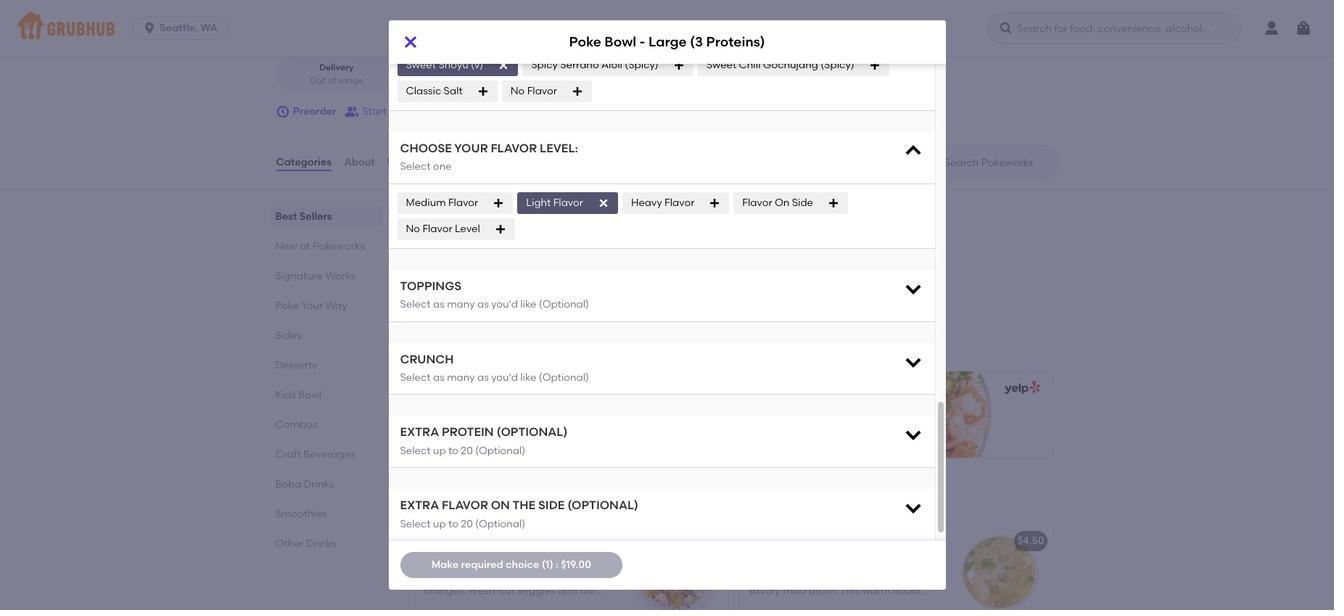 Task type: vqa. For each thing, say whether or not it's contained in the screenshot.
& associated with American
no



Task type: describe. For each thing, give the bounding box(es) containing it.
1 vertical spatial aioli
[[601, 59, 623, 71]]

as down best sellers most ordered on grubhub
[[477, 372, 489, 384]]

mi
[[440, 75, 451, 85]]

as down crunch
[[433, 372, 445, 384]]

flavor for heavy flavor
[[665, 196, 695, 209]]

222 bellevue way ne button
[[293, 2, 395, 18]]

no for no flavor
[[511, 85, 525, 97]]

this
[[840, 585, 860, 597]]

poke inside poke bowl - regular (2 proteins) $15.65
[[426, 411, 450, 423]]

drinks for other drinks
[[306, 538, 336, 550]]

poke bowl - regular (2 proteins) $15.65
[[426, 411, 584, 440]]

flavor for no flavor level
[[423, 222, 453, 235]]

choose
[[400, 141, 452, 155]]

flavor for medium flavor
[[448, 196, 478, 209]]

chicken
[[784, 556, 823, 568]]

sides
[[275, 329, 301, 342]]

(optional) inside extra flavor on the side (optional) select up to 20 (optional)
[[568, 499, 639, 512]]

svg image inside seattle, wa button
[[142, 21, 157, 36]]

craft
[[275, 448, 301, 461]]

(optional) inside extra flavor on the side (optional) select up to 20 (optional)
[[475, 518, 526, 530]]

best for best sellers most ordered on grubhub
[[412, 326, 445, 344]]

(425)
[[405, 3, 430, 16]]

orders
[[515, 245, 547, 257]]

savory
[[748, 556, 782, 568]]

poke inside poke bowl - large (3 proteins) button
[[751, 411, 775, 423]]

0 vertical spatial aioli
[[588, 32, 609, 45]]

classic salt
[[406, 85, 463, 97]]

1 vertical spatial at
[[450, 491, 466, 510]]

ne
[[381, 3, 395, 16]]

correct order
[[548, 26, 606, 36]]

reviews
[[387, 156, 428, 168]]

pickup
[[448, 63, 478, 73]]

(optional) for toppings
[[539, 298, 589, 311]]

promo image
[[601, 239, 654, 292]]

salt
[[444, 85, 463, 97]]

best for best sellers
[[275, 210, 297, 223]]

(spicy) up spicy serrano aioli (spicy)
[[611, 32, 645, 45]]

to inside extra protein (optional) select up to 20 (optional)
[[448, 445, 459, 457]]

categories
[[276, 156, 332, 168]]

(1)
[[542, 559, 553, 571]]

yelp image inside poke bowl - large (3 proteins) button
[[1002, 381, 1040, 395]]

0 vertical spatial new at pokeworks
[[275, 240, 365, 253]]

more.
[[439, 260, 467, 272]]

on for off
[[480, 245, 492, 257]]

people icon image
[[345, 105, 360, 119]]

luxe lobster bowl image
[[619, 526, 728, 610]]

preorder
[[293, 105, 336, 117]]

svg image for medium flavor
[[493, 197, 504, 209]]

$15.65 +
[[686, 535, 722, 547]]

select inside extra flavor on the side (optional) select up to 20 (optional)
[[400, 518, 431, 530]]

the
[[513, 499, 536, 512]]

bowl inside poke bowl - large (3 proteins) button
[[777, 411, 802, 423]]

spicy serrano aioli (spicy)
[[531, 59, 659, 71]]

level:
[[540, 141, 578, 155]]

(425) 214-1182 button
[[405, 3, 470, 17]]

see details
[[426, 288, 481, 301]]

breast
[[825, 556, 857, 568]]

your
[[301, 300, 323, 312]]

most
[[412, 346, 436, 358]]

luxe lobster bowl
[[423, 535, 513, 547]]

details
[[447, 288, 481, 301]]

delicate
[[772, 570, 812, 583]]

flavor inside extra flavor on the side (optional) select up to 20 (optional)
[[442, 499, 488, 512]]

flavor on side
[[743, 196, 813, 209]]

(2
[[527, 411, 537, 423]]

onions.
[[891, 600, 925, 610]]

1 horizontal spatial -
[[640, 34, 645, 50]]

• inside pickup 6.0 mi • 10–20 min
[[454, 75, 457, 85]]

0 vertical spatial order
[[583, 26, 606, 36]]

start group order button
[[345, 99, 447, 125]]

savory
[[748, 585, 781, 597]]

svg image for sweet shoyu (v)
[[498, 59, 510, 71]]

crunch select as many as you'd like (optional)
[[400, 352, 589, 384]]

0 horizontal spatial at
[[300, 240, 310, 253]]

valid
[[454, 245, 477, 257]]

1 horizontal spatial new
[[412, 491, 446, 510]]

ramen
[[814, 570, 847, 583]]

seattle, wa
[[160, 22, 218, 34]]

noodles
[[849, 570, 888, 583]]

one
[[433, 161, 452, 173]]

0 horizontal spatial classic
[[406, 85, 441, 97]]

off
[[440, 228, 454, 240]]

signature
[[275, 270, 323, 282]]

0 horizontal spatial large
[[649, 34, 687, 50]]

warm
[[862, 585, 891, 597]]

sriracha aioli (spicy)
[[544, 32, 645, 45]]

toppings select as many as you'd like (optional)
[[400, 279, 589, 311]]

$3
[[426, 228, 438, 240]]

order inside button
[[421, 105, 447, 117]]

regular
[[486, 411, 525, 423]]

0 vertical spatial poke bowl - large (3 proteins)
[[569, 34, 765, 50]]

flavor inside choose your flavor level: select one
[[491, 141, 537, 155]]

food
[[388, 26, 407, 36]]

flavor left on
[[743, 196, 772, 209]]

choice
[[506, 559, 539, 571]]

other
[[275, 538, 304, 550]]

level
[[455, 222, 480, 235]]

select inside extra protein (optional) select up to 20 (optional)
[[400, 445, 431, 457]]

0 vertical spatial new
[[275, 240, 297, 253]]

svg image inside the "preorder" button
[[275, 105, 290, 119]]

pickup 6.0 mi • 10–20 min
[[425, 63, 501, 85]]

is
[[775, 600, 782, 610]]

side
[[538, 499, 565, 512]]

sweet for sweet shoyu (v)
[[406, 59, 436, 71]]

222
[[294, 3, 311, 16]]

way for your
[[325, 300, 347, 312]]

(v)
[[471, 59, 483, 71]]

good
[[362, 26, 386, 36]]

as down toppings on the left
[[433, 298, 445, 311]]

start
[[362, 105, 387, 117]]

main navigation navigation
[[0, 0, 1334, 57]]

chicken noodle soup image
[[944, 526, 1053, 610]]

drinks for boba drinks
[[304, 478, 334, 491]]

chili
[[739, 59, 761, 71]]

medium
[[406, 196, 446, 209]]

proteins) inside button
[[854, 411, 899, 423]]

serrano
[[560, 59, 599, 71]]

no flavor level
[[406, 222, 480, 235]]

combos
[[275, 419, 317, 431]]

you'd for crunch
[[491, 372, 518, 384]]

best sellers most ordered on grubhub
[[412, 326, 539, 358]]

poke your way
[[275, 300, 347, 312]]

best sellers
[[275, 210, 332, 223]]

about button
[[343, 136, 376, 189]]

savory chicken breast combined with delicate ramen noodles and our savory miso broth. this warm noodle soup is garnished with green onions.
[[748, 556, 929, 610]]

start group order
[[362, 105, 447, 117]]

0 vertical spatial with
[[748, 570, 769, 583]]

sweet for sweet chili gochujang (spicy)
[[707, 59, 737, 71]]

+
[[716, 535, 722, 547]]

select inside crunch select as many as you'd like (optional)
[[400, 372, 431, 384]]

smoothies
[[275, 508, 327, 520]]

large inside button
[[811, 411, 840, 423]]

seattle,
[[160, 22, 198, 34]]

you'd for toppings
[[491, 298, 518, 311]]

gochujang
[[763, 59, 818, 71]]

on for sellers
[[480, 346, 492, 358]]

desserts
[[275, 359, 317, 372]]



Task type: locate. For each thing, give the bounding box(es) containing it.
extra up luxe
[[400, 499, 439, 512]]

poke
[[569, 34, 601, 50], [275, 300, 299, 312], [426, 411, 450, 423], [751, 411, 775, 423]]

(spicy) down main navigation navigation
[[625, 59, 659, 71]]

no for no flavor level
[[406, 222, 420, 235]]

(spicy) right gochujang
[[821, 59, 854, 71]]

1 vertical spatial way
[[325, 300, 347, 312]]

flavor up offer
[[423, 222, 453, 235]]

1 vertical spatial poke bowl - large (3 proteins)
[[751, 411, 899, 423]]

1 horizontal spatial yelp image
[[1002, 381, 1040, 395]]

poke bowl - large (3 proteins)
[[569, 34, 765, 50], [751, 411, 899, 423]]

categories button
[[275, 136, 332, 189]]

extra for extra protein (optional)
[[400, 425, 439, 439]]

yelp image
[[677, 381, 715, 395], [1002, 381, 1040, 395]]

2 like from the top
[[520, 372, 537, 384]]

of left $15
[[549, 245, 559, 257]]

- inside button
[[804, 411, 808, 423]]

1 select from the top
[[400, 161, 431, 173]]

many for crunch
[[447, 372, 475, 384]]

0 vertical spatial •
[[398, 3, 402, 16]]

1 vertical spatial order
[[421, 105, 447, 117]]

0 horizontal spatial no
[[406, 222, 420, 235]]

0 horizontal spatial sellers
[[300, 210, 332, 223]]

to up lobster
[[448, 518, 459, 530]]

(spicy) for sweet chili gochujang (spicy)
[[821, 59, 854, 71]]

classic up the start group order
[[406, 85, 441, 97]]

way left 'ne'
[[357, 3, 378, 16]]

1 vertical spatial extra
[[400, 499, 439, 512]]

heavy flavor
[[631, 196, 695, 209]]

flavor right the your at the top left of the page
[[491, 141, 537, 155]]

as up best sellers most ordered on grubhub
[[477, 298, 489, 311]]

sweet down umami shoyu
[[707, 59, 737, 71]]

new at pokeworks up signature works
[[275, 240, 365, 253]]

extra inside extra protein (optional) select up to 20 (optional)
[[400, 425, 439, 439]]

boba
[[275, 478, 302, 491]]

new at pokeworks up luxe lobster bowl on the left of page
[[412, 491, 553, 510]]

noodle
[[792, 535, 828, 547]]

on right ordered
[[480, 346, 492, 358]]

(optional) right side on the bottom left
[[568, 499, 639, 512]]

flavor right light
[[553, 196, 583, 209]]

group
[[389, 105, 418, 117]]

light flavor
[[526, 196, 583, 209]]

2 select from the top
[[400, 298, 431, 311]]

1 vertical spatial classic
[[406, 85, 441, 97]]

1 vertical spatial drinks
[[306, 538, 336, 550]]

0 vertical spatial best
[[275, 210, 297, 223]]

214-
[[432, 3, 451, 16]]

many inside crunch select as many as you'd like (optional)
[[447, 372, 475, 384]]

search icon image
[[921, 154, 939, 171]]

drinks right other
[[306, 538, 336, 550]]

0 horizontal spatial of
[[328, 75, 336, 85]]

with
[[748, 570, 769, 583], [836, 600, 857, 610]]

sellers for best sellers most ordered on grubhub
[[449, 326, 500, 344]]

:
[[556, 559, 559, 571]]

extra flavor on the side (optional) select up to 20 (optional)
[[400, 499, 639, 530]]

drinks
[[304, 478, 334, 491], [306, 538, 336, 550]]

2 vertical spatial pokeworks
[[470, 491, 553, 510]]

shoyu
[[732, 32, 762, 45], [439, 59, 469, 71]]

order right correct
[[583, 26, 606, 36]]

you'd down grubhub
[[491, 372, 518, 384]]

at down 'best sellers'
[[300, 240, 310, 253]]

0 vertical spatial shoyu
[[732, 32, 762, 45]]

like up grubhub
[[520, 298, 537, 311]]

aioli
[[588, 32, 609, 45], [601, 59, 623, 71]]

2 many from the top
[[447, 372, 475, 384]]

1 many from the top
[[447, 298, 475, 311]]

sweet shoyu (v)
[[406, 59, 483, 71]]

1 horizontal spatial classic
[[460, 32, 496, 45]]

preorder button
[[275, 99, 336, 125]]

(optional) down (2
[[497, 425, 568, 439]]

kids bowl
[[275, 389, 322, 401]]

classic up (v)
[[460, 32, 496, 45]]

1 horizontal spatial order
[[583, 26, 606, 36]]

1 vertical spatial up
[[433, 518, 446, 530]]

(optional) for extra
[[475, 445, 526, 457]]

chicken noodle soup
[[748, 535, 856, 547]]

like down grubhub
[[520, 372, 537, 384]]

of inside delivery out of range
[[328, 75, 336, 85]]

luxe
[[423, 535, 447, 547]]

flavor right heavy
[[665, 196, 695, 209]]

0 horizontal spatial best
[[275, 210, 297, 223]]

sellers down categories button
[[300, 210, 332, 223]]

1 vertical spatial (3
[[842, 411, 852, 423]]

1 horizontal spatial pokeworks
[[406, 32, 458, 45]]

shoyu up mi
[[439, 59, 469, 71]]

sellers up ordered
[[449, 326, 500, 344]]

1 you'd from the top
[[491, 298, 518, 311]]

beverages
[[304, 448, 355, 461]]

or
[[426, 260, 436, 272]]

umami
[[693, 32, 729, 45]]

$3 off offer valid on first orders of $15 or more.
[[426, 228, 576, 272]]

1 yelp image from the left
[[677, 381, 715, 395]]

flavor
[[491, 141, 537, 155], [442, 499, 488, 512]]

no left $3
[[406, 222, 420, 235]]

proteins)
[[706, 34, 765, 50], [539, 411, 584, 423], [854, 411, 899, 423]]

no right min
[[511, 85, 525, 97]]

1 vertical spatial sellers
[[449, 326, 500, 344]]

aioli up spicy serrano aioli (spicy)
[[588, 32, 609, 45]]

up up luxe
[[433, 518, 446, 530]]

1 horizontal spatial $15.65
[[686, 535, 716, 547]]

many right see
[[447, 298, 475, 311]]

(3
[[690, 34, 703, 50], [842, 411, 852, 423]]

no flavor
[[511, 85, 557, 97]]

0 vertical spatial classic
[[460, 32, 496, 45]]

range
[[338, 75, 363, 85]]

0 vertical spatial on
[[480, 245, 492, 257]]

to
[[448, 445, 459, 457], [448, 518, 459, 530]]

min
[[486, 75, 501, 85]]

of down delivery on the top left of page
[[328, 75, 336, 85]]

combined
[[859, 556, 909, 568]]

$4.50
[[1018, 535, 1045, 547]]

up inside extra flavor on the side (optional) select up to 20 (optional)
[[433, 518, 446, 530]]

1 vertical spatial like
[[520, 372, 537, 384]]

0 horizontal spatial shoyu
[[439, 59, 469, 71]]

select inside toppings select as many as you'd like (optional)
[[400, 298, 431, 311]]

2 horizontal spatial -
[[804, 411, 808, 423]]

best down categories button
[[275, 210, 297, 223]]

1 vertical spatial of
[[549, 245, 559, 257]]

4 select from the top
[[400, 445, 431, 457]]

flavor up the level
[[448, 196, 478, 209]]

flavor down "spicy"
[[527, 85, 557, 97]]

side
[[792, 196, 813, 209]]

flavor left on
[[442, 499, 488, 512]]

poke bowl - large (3 proteins) inside button
[[751, 411, 899, 423]]

0 vertical spatial 20
[[461, 445, 473, 457]]

sellers for best sellers
[[300, 210, 332, 223]]

poke bowl - large (3 proteins) button
[[740, 372, 1053, 458]]

0 vertical spatial no
[[511, 85, 525, 97]]

1 vertical spatial with
[[836, 600, 857, 610]]

aioli down sriracha aioli (spicy)
[[601, 59, 623, 71]]

0 vertical spatial you'd
[[491, 298, 518, 311]]

(optional) inside extra protein (optional) select up to 20 (optional)
[[497, 425, 568, 439]]

green
[[860, 600, 888, 610]]

-
[[640, 34, 645, 50], [479, 411, 483, 423], [804, 411, 808, 423]]

order down classic salt at left
[[421, 105, 447, 117]]

1 vertical spatial you'd
[[491, 372, 518, 384]]

pokeworks up luxe lobster bowl on the left of page
[[470, 491, 553, 510]]

• right mi
[[454, 75, 457, 85]]

2 sweet from the left
[[707, 59, 737, 71]]

20 inside extra flavor on the side (optional) select up to 20 (optional)
[[461, 518, 473, 530]]

0 vertical spatial drinks
[[304, 478, 334, 491]]

0 horizontal spatial sweet
[[406, 59, 436, 71]]

20 down protein
[[461, 445, 473, 457]]

make
[[431, 559, 459, 571]]

0 vertical spatial of
[[328, 75, 336, 85]]

bellevue
[[313, 3, 354, 16]]

large
[[649, 34, 687, 50], [811, 411, 840, 423]]

1 vertical spatial •
[[454, 75, 457, 85]]

(optional) inside toppings select as many as you'd like (optional)
[[539, 298, 589, 311]]

(3 inside button
[[842, 411, 852, 423]]

sellers inside best sellers most ordered on grubhub
[[449, 326, 500, 344]]

1 horizontal spatial sellers
[[449, 326, 500, 344]]

1 horizontal spatial of
[[549, 245, 559, 257]]

0 vertical spatial (3
[[690, 34, 703, 50]]

1 vertical spatial many
[[447, 372, 475, 384]]

best up "most"
[[412, 326, 445, 344]]

1 horizontal spatial sweet
[[707, 59, 737, 71]]

1 horizontal spatial no
[[511, 85, 525, 97]]

shoyu up chili
[[732, 32, 762, 45]]

extra for extra flavor on the side (optional)
[[400, 499, 439, 512]]

shoyu for sweet
[[439, 59, 469, 71]]

flavor for light flavor
[[553, 196, 583, 209]]

light
[[526, 196, 551, 209]]

1 horizontal spatial •
[[454, 75, 457, 85]]

reviews button
[[386, 136, 428, 189]]

(optional) for crunch
[[539, 372, 589, 384]]

1 horizontal spatial new at pokeworks
[[412, 491, 553, 510]]

0 horizontal spatial (3
[[690, 34, 703, 50]]

1 vertical spatial flavor
[[442, 499, 488, 512]]

1 horizontal spatial flavor
[[491, 141, 537, 155]]

1 vertical spatial to
[[448, 518, 459, 530]]

out
[[310, 75, 326, 85]]

1 sweet from the left
[[406, 59, 436, 71]]

10–20
[[460, 75, 483, 85]]

to down protein
[[448, 445, 459, 457]]

svg image
[[1295, 20, 1313, 37], [142, 21, 157, 36], [999, 21, 1014, 36], [659, 33, 671, 45], [402, 33, 419, 51], [673, 59, 685, 71], [869, 59, 881, 71], [477, 86, 489, 97], [275, 105, 290, 119], [598, 197, 609, 209], [709, 197, 721, 209], [495, 223, 506, 235], [903, 352, 923, 372], [903, 425, 923, 445], [903, 498, 923, 518]]

2 horizontal spatial proteins)
[[854, 411, 899, 423]]

1 vertical spatial pokeworks
[[313, 240, 365, 253]]

0 horizontal spatial way
[[325, 300, 347, 312]]

way for bellevue
[[357, 3, 378, 16]]

2 yelp image from the left
[[1002, 381, 1040, 395]]

2 to from the top
[[448, 518, 459, 530]]

up inside extra protein (optional) select up to 20 (optional)
[[433, 445, 446, 457]]

select inside choose your flavor level: select one
[[400, 161, 431, 173]]

new
[[275, 240, 297, 253], [412, 491, 446, 510]]

5 select from the top
[[400, 518, 431, 530]]

1 vertical spatial on
[[480, 346, 492, 358]]

pokeworks up 'sweet shoyu (v)'
[[406, 32, 458, 45]]

20 inside extra protein (optional) select up to 20 (optional)
[[461, 445, 473, 457]]

0 horizontal spatial $15.65
[[426, 428, 456, 440]]

3 select from the top
[[400, 372, 431, 384]]

svg image
[[498, 59, 510, 71], [572, 86, 583, 97], [903, 141, 923, 161], [493, 197, 504, 209], [828, 197, 840, 209], [903, 278, 923, 299]]

shoyu for umami
[[732, 32, 762, 45]]

to inside extra flavor on the side (optional) select up to 20 (optional)
[[448, 518, 459, 530]]

new up luxe
[[412, 491, 446, 510]]

sweet chili gochujang (spicy)
[[707, 59, 854, 71]]

0 horizontal spatial new at pokeworks
[[275, 240, 365, 253]]

1 horizontal spatial proteins)
[[706, 34, 765, 50]]

many down ordered
[[447, 372, 475, 384]]

sriracha
[[544, 32, 585, 45]]

make required choice (1) : $19.00
[[431, 559, 591, 571]]

0 vertical spatial flavor
[[491, 141, 537, 155]]

like for crunch
[[520, 372, 537, 384]]

0 horizontal spatial order
[[421, 105, 447, 117]]

best inside best sellers most ordered on grubhub
[[412, 326, 445, 344]]

0 vertical spatial large
[[649, 34, 687, 50]]

0 horizontal spatial yelp image
[[677, 381, 715, 395]]

garnished
[[785, 600, 834, 610]]

2 you'd from the top
[[491, 372, 518, 384]]

on inside best sellers most ordered on grubhub
[[480, 346, 492, 358]]

umami shoyu
[[693, 32, 762, 45]]

soup
[[748, 600, 772, 610]]

medium flavor
[[406, 196, 478, 209]]

way right your
[[325, 300, 347, 312]]

1 vertical spatial $15.65
[[686, 535, 716, 547]]

pokeworks up works
[[313, 240, 365, 253]]

1 horizontal spatial with
[[836, 600, 857, 610]]

0 horizontal spatial •
[[398, 3, 402, 16]]

sellers
[[300, 210, 332, 223], [449, 326, 500, 344]]

(spicy) for spicy serrano aioli (spicy)
[[625, 59, 659, 71]]

1 horizontal spatial at
[[450, 491, 466, 510]]

0 vertical spatial extra
[[400, 425, 439, 439]]

on
[[491, 499, 510, 512]]

sweet up 6.0
[[406, 59, 436, 71]]

heavy
[[631, 196, 662, 209]]

$15.65 inside poke bowl - regular (2 proteins) $15.65
[[426, 428, 456, 440]]

(optional) inside crunch select as many as you'd like (optional)
[[539, 372, 589, 384]]

2 extra from the top
[[400, 499, 439, 512]]

good food
[[362, 26, 407, 36]]

1 vertical spatial large
[[811, 411, 840, 423]]

2 horizontal spatial pokeworks
[[470, 491, 553, 510]]

on left the first on the top left
[[480, 245, 492, 257]]

1 20 from the top
[[461, 445, 473, 457]]

0 vertical spatial to
[[448, 445, 459, 457]]

1 to from the top
[[448, 445, 459, 457]]

like for toppings
[[520, 298, 537, 311]]

1 vertical spatial new at pokeworks
[[412, 491, 553, 510]]

1 horizontal spatial shoyu
[[732, 32, 762, 45]]

option group containing delivery out of range
[[275, 56, 524, 93]]

0 horizontal spatial -
[[479, 411, 483, 423]]

1 vertical spatial shoyu
[[439, 59, 469, 71]]

many for toppings
[[447, 298, 475, 311]]

6.0
[[425, 75, 437, 85]]

1 like from the top
[[520, 298, 537, 311]]

extra
[[400, 425, 439, 439], [400, 499, 439, 512]]

choose your flavor level: select one
[[400, 141, 578, 173]]

1 vertical spatial (optional)
[[568, 499, 639, 512]]

1 up from the top
[[433, 445, 446, 457]]

soup
[[830, 535, 856, 547]]

lobster
[[449, 535, 487, 547]]

bowl inside poke bowl - regular (2 proteins) $15.65
[[452, 411, 476, 423]]

with down this
[[836, 600, 857, 610]]

extra left protein
[[400, 425, 439, 439]]

2 up from the top
[[433, 518, 446, 530]]

your
[[454, 141, 488, 155]]

1 extra from the top
[[400, 425, 439, 439]]

extra inside extra flavor on the side (optional) select up to 20 (optional)
[[400, 499, 439, 512]]

1 horizontal spatial way
[[357, 3, 378, 16]]

like
[[520, 298, 537, 311], [520, 372, 537, 384]]

0 vertical spatial pokeworks
[[406, 32, 458, 45]]

option group
[[275, 56, 524, 93]]

you'd inside crunch select as many as you'd like (optional)
[[491, 372, 518, 384]]

delivery out of range
[[310, 63, 363, 85]]

like inside toppings select as many as you'd like (optional)
[[520, 298, 537, 311]]

$15.65
[[426, 428, 456, 440], [686, 535, 716, 547]]

required
[[461, 559, 503, 571]]

on inside $3 off offer valid on first orders of $15 or more.
[[480, 245, 492, 257]]

at up lobster
[[450, 491, 466, 510]]

- inside poke bowl - regular (2 proteins) $15.65
[[479, 411, 483, 423]]

1182
[[451, 3, 470, 16]]

222 bellevue way ne • (425) 214-1182
[[294, 3, 470, 16]]

crunch
[[400, 352, 454, 366]]

extra protein (optional) select up to 20 (optional)
[[400, 425, 568, 457]]

like inside crunch select as many as you'd like (optional)
[[520, 372, 537, 384]]

flavor
[[527, 85, 557, 97], [448, 196, 478, 209], [553, 196, 583, 209], [665, 196, 695, 209], [743, 196, 772, 209], [423, 222, 453, 235]]

2 20 from the top
[[461, 518, 473, 530]]

new up signature on the left top
[[275, 240, 297, 253]]

up down protein
[[433, 445, 446, 457]]

0 vertical spatial way
[[357, 3, 378, 16]]

1 vertical spatial new
[[412, 491, 446, 510]]

you'd right the details
[[491, 298, 518, 311]]

best
[[275, 210, 297, 223], [412, 326, 445, 344]]

0 vertical spatial (optional)
[[497, 425, 568, 439]]

1 vertical spatial best
[[412, 326, 445, 344]]

• right 'ne'
[[398, 3, 402, 16]]

ordered
[[438, 346, 477, 358]]

you'd inside toppings select as many as you'd like (optional)
[[491, 298, 518, 311]]

0 vertical spatial up
[[433, 445, 446, 457]]

0 horizontal spatial with
[[748, 570, 769, 583]]

(optional) inside extra protein (optional) select up to 20 (optional)
[[475, 445, 526, 457]]

svg image for no flavor
[[572, 86, 583, 97]]

drinks down craft beverages
[[304, 478, 334, 491]]

1 horizontal spatial best
[[412, 326, 445, 344]]

0 horizontal spatial flavor
[[442, 499, 488, 512]]

20 up lobster
[[461, 518, 473, 530]]

svg image for flavor on side
[[828, 197, 840, 209]]

0 horizontal spatial new
[[275, 240, 297, 253]]

Search Pokeworks search field
[[943, 156, 1054, 170]]

many inside toppings select as many as you'd like (optional)
[[447, 298, 475, 311]]

of inside $3 off offer valid on first orders of $15 or more.
[[549, 245, 559, 257]]

•
[[398, 3, 402, 16], [454, 75, 457, 85]]

0 vertical spatial sellers
[[300, 210, 332, 223]]

0 vertical spatial like
[[520, 298, 537, 311]]

0 horizontal spatial pokeworks
[[313, 240, 365, 253]]

with up savory
[[748, 570, 769, 583]]

1 horizontal spatial large
[[811, 411, 840, 423]]

proteins) inside poke bowl - regular (2 proteins) $15.65
[[539, 411, 584, 423]]

flavor for no flavor
[[527, 85, 557, 97]]



